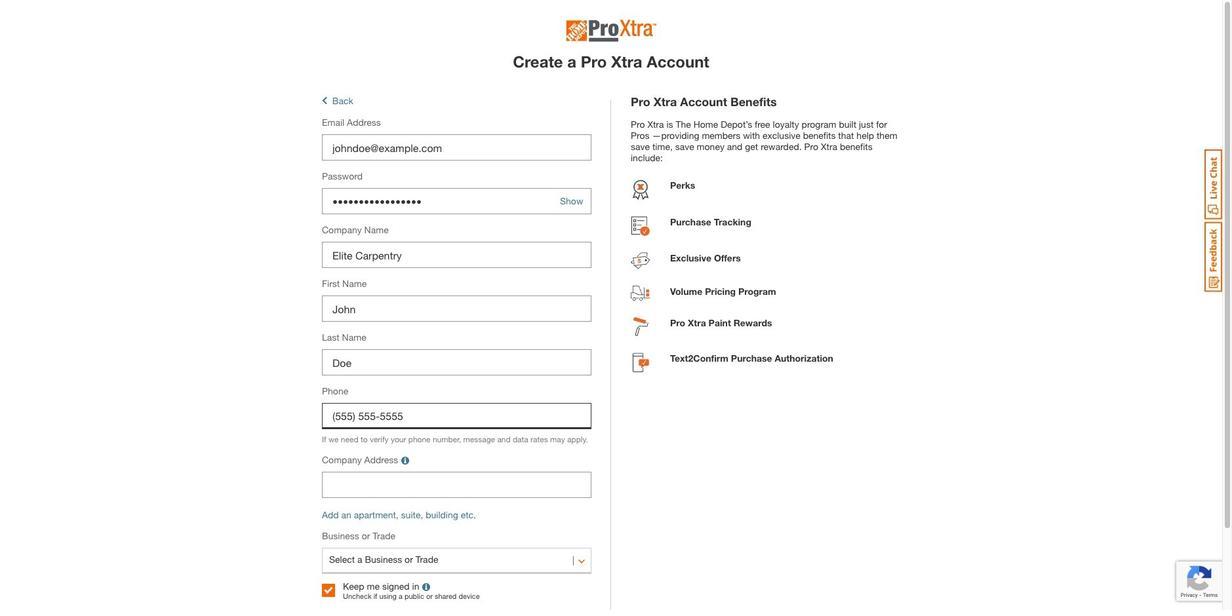 Task type: describe. For each thing, give the bounding box(es) containing it.
tracking image
[[632, 216, 650, 239]]

back arrow image
[[322, 95, 327, 106]]

feedback link image
[[1205, 222, 1223, 293]]

volume image
[[631, 286, 651, 304]]

paint rewards image
[[633, 318, 648, 340]]

perks image
[[631, 180, 651, 203]]



Task type: locate. For each thing, give the bounding box(es) containing it.
text2confirm image
[[633, 353, 649, 376]]

None email field
[[322, 135, 592, 161]]

thd logo image
[[566, 20, 657, 46]]

live chat image
[[1205, 150, 1223, 220]]

None text field
[[322, 242, 592, 268], [322, 296, 592, 322], [322, 350, 592, 376], [322, 404, 592, 430], [322, 472, 592, 499], [322, 242, 592, 268], [322, 296, 592, 322], [322, 350, 592, 376], [322, 404, 592, 430], [322, 472, 592, 499]]

None password field
[[322, 188, 592, 215]]

exclusive offers image
[[631, 253, 651, 273]]



Task type: vqa. For each thing, say whether or not it's contained in the screenshot.
perks image
yes



